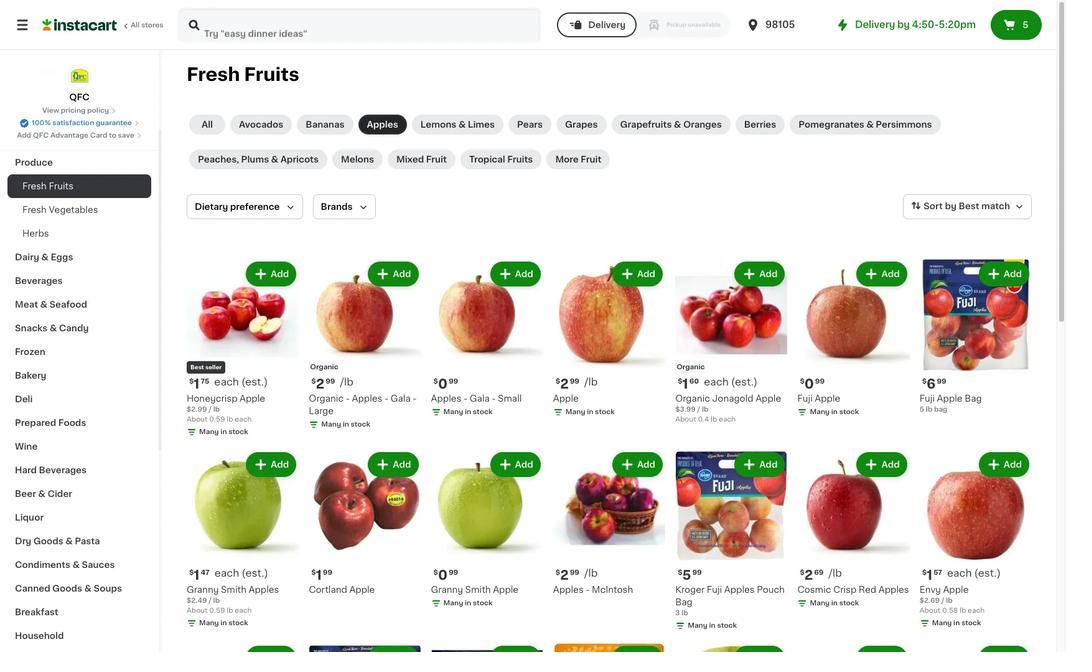 Task type: locate. For each thing, give the bounding box(es) containing it.
/lb inside $2.69 per pound element
[[829, 568, 843, 578]]

1 vertical spatial all
[[202, 120, 213, 129]]

(est.) up granny smith apples $2.49 / lb about 0.59 lb each
[[242, 568, 268, 578]]

/ right $2.49
[[209, 597, 212, 604]]

(est.) for granny smith apples
[[242, 568, 268, 578]]

each (est.) inside $1.47 each (estimated) element
[[215, 568, 268, 578]]

(est.) up jonagold
[[732, 377, 758, 387]]

add for fuji apple bag
[[1004, 270, 1023, 278]]

(est.) up envy apple $2.69 / lb about 0.58 lb each
[[975, 568, 1002, 578]]

fruit inside mixed fruit link
[[426, 155, 447, 164]]

qfc logo image
[[68, 65, 91, 88]]

$ 0 99 up fuji apple
[[801, 378, 825, 391]]

best for best match
[[959, 202, 980, 211]]

$ inside $ 2 69
[[801, 569, 805, 576]]

0.59 down honeycrisp
[[209, 416, 225, 423]]

0 vertical spatial goods
[[33, 537, 63, 546]]

2 vertical spatial 5
[[683, 568, 692, 581]]

add for granny smith apple
[[515, 460, 534, 469]]

$2.99 per pound element
[[309, 376, 421, 393], [554, 376, 666, 393], [554, 567, 666, 583]]

each (est.) for envy apple
[[948, 568, 1002, 578]]

2 vertical spatial fruits
[[49, 182, 73, 191]]

2 fruit from the left
[[581, 155, 602, 164]]

& left limes
[[459, 120, 466, 129]]

in inside product group
[[710, 622, 716, 629]]

each (est.) up jonagold
[[704, 377, 758, 387]]

add button for envy apple
[[981, 454, 1029, 476]]

tropical
[[470, 155, 506, 164]]

5
[[1023, 21, 1029, 29], [920, 406, 925, 413], [683, 568, 692, 581]]

liquor
[[15, 513, 44, 522]]

$ 0 99 up granny smith apple
[[434, 568, 459, 581]]

view
[[42, 107, 59, 114]]

0 horizontal spatial smith
[[221, 585, 247, 594]]

fruits right tropical
[[508, 155, 533, 164]]

& left candy
[[50, 324, 57, 333]]

instacart logo image
[[42, 17, 117, 32]]

99 inside $ 6 99
[[938, 378, 947, 385]]

1 horizontal spatial all
[[202, 120, 213, 129]]

0 horizontal spatial by
[[898, 20, 911, 29]]

best left 'match'
[[959, 202, 980, 211]]

each inside honeycrisp apple $2.99 / lb about 0.59 lb each
[[235, 416, 252, 423]]

2 horizontal spatial 5
[[1023, 21, 1029, 29]]

bakery
[[15, 371, 46, 380]]

buy it again link
[[7, 34, 151, 59]]

avocados link
[[230, 115, 292, 135]]

about down $2.49
[[187, 607, 208, 614]]

1 vertical spatial fresh fruits
[[22, 182, 73, 191]]

2 0.59 from the top
[[209, 607, 225, 614]]

fresh fruits up avocados 'link'
[[187, 65, 299, 83]]

1 vertical spatial qfc
[[33, 132, 49, 139]]

best seller
[[191, 365, 222, 370]]

about inside granny smith apples $2.49 / lb about 0.59 lb each
[[187, 607, 208, 614]]

goods inside canned goods & soups link
[[52, 584, 82, 593]]

1 0.59 from the top
[[209, 416, 225, 423]]

each (est.) for honeycrisp apple
[[214, 377, 268, 387]]

grapefruits & oranges
[[621, 120, 722, 129]]

(est.) inside $1.60 each (estimated) 'element'
[[732, 377, 758, 387]]

add button for apple
[[614, 263, 662, 285]]

/ inside organic jonagold apple $3.99 / lb about 0.4 lb each
[[698, 406, 701, 413]]

lists link
[[7, 59, 151, 83]]

by left 4:50-
[[898, 20, 911, 29]]

fruits up "avocados"
[[244, 65, 299, 83]]

apple inside honeycrisp apple $2.99 / lb about 0.59 lb each
[[240, 394, 265, 403]]

goods inside 'dry goods & pasta' link
[[33, 537, 63, 546]]

organic inside organic - apples - gala - large
[[309, 394, 344, 403]]

1 horizontal spatial best
[[959, 202, 980, 211]]

(est.) inside $1.47 each (estimated) element
[[242, 568, 268, 578]]

1 vertical spatial fresh
[[22, 182, 47, 191]]

& right 'meat'
[[40, 300, 47, 309]]

(est.)
[[242, 377, 268, 387], [732, 377, 758, 387], [242, 568, 268, 578], [975, 568, 1002, 578]]

$ 0 99 for fuji
[[801, 378, 825, 391]]

& for candy
[[50, 324, 57, 333]]

1 left 75
[[194, 378, 200, 391]]

$2.99
[[187, 406, 207, 413]]

goods down condiments & sauces
[[52, 584, 82, 593]]

each (est.) inside $1.57 each (estimated) element
[[948, 568, 1002, 578]]

envy
[[920, 585, 942, 594]]

delivery button
[[557, 12, 637, 37]]

it
[[55, 42, 61, 50]]

1 horizontal spatial fresh fruits
[[187, 65, 299, 83]]

by inside 'field'
[[946, 202, 957, 211]]

1 horizontal spatial smith
[[466, 585, 491, 594]]

1 left 57
[[927, 568, 933, 581]]

add button for organic jonagold apple
[[736, 263, 784, 285]]

fuji inside fuji apple bag 5 lb bag
[[920, 394, 935, 403]]

sort
[[924, 202, 944, 211]]

fresh for fresh fruits link
[[22, 182, 47, 191]]

each (est.) up envy apple $2.69 / lb about 0.58 lb each
[[948, 568, 1002, 578]]

$ inside $ 1 99
[[312, 569, 316, 576]]

1 vertical spatial beverages
[[39, 466, 87, 475]]

1 horizontal spatial by
[[946, 202, 957, 211]]

(est.) inside $1.75 each (estimated) element
[[242, 377, 268, 387]]

1 horizontal spatial gala
[[470, 394, 490, 403]]

hard beverages link
[[7, 458, 151, 482]]

2 granny from the left
[[431, 585, 463, 594]]

each (est.) inside $1.75 each (estimated) element
[[214, 377, 268, 387]]

$ 2 99 for organic - apples - gala - large
[[312, 378, 335, 391]]

about down $3.99
[[676, 416, 697, 423]]

$ 1 47
[[189, 568, 210, 581]]

1 horizontal spatial delivery
[[856, 20, 896, 29]]

fuji apple
[[798, 394, 841, 403]]

$ 2 99 for apple
[[556, 378, 580, 391]]

fresh up the all link
[[187, 65, 240, 83]]

household
[[15, 632, 64, 640]]

1 horizontal spatial granny
[[431, 585, 463, 594]]

/ up 0.58
[[942, 597, 945, 604]]

delivery
[[856, 20, 896, 29], [589, 21, 626, 29]]

1 vertical spatial best
[[191, 365, 204, 370]]

guarantee
[[96, 120, 132, 126]]

/lb for apples - mcintosh
[[585, 568, 598, 578]]

brands button
[[313, 194, 376, 219]]

0.59 down $ 1 47 at bottom
[[209, 607, 225, 614]]

seafood
[[50, 300, 87, 309]]

(est.) inside $1.57 each (estimated) element
[[975, 568, 1002, 578]]

all left stores in the left top of the page
[[131, 22, 140, 29]]

best
[[959, 202, 980, 211], [191, 365, 204, 370]]

1 horizontal spatial bag
[[965, 394, 983, 403]]

add button
[[247, 263, 295, 285], [370, 263, 418, 285], [492, 263, 540, 285], [614, 263, 662, 285], [736, 263, 784, 285], [859, 263, 907, 285], [981, 263, 1029, 285], [247, 454, 295, 476], [370, 454, 418, 476], [492, 454, 540, 476], [614, 454, 662, 476], [736, 454, 784, 476], [859, 454, 907, 476], [981, 454, 1029, 476]]

0 horizontal spatial gala
[[391, 394, 411, 403]]

kroger fuji apples pouch bag 3 lb
[[676, 585, 785, 616]]

beverages
[[15, 277, 63, 285], [39, 466, 87, 475]]

granny smith apples $2.49 / lb about 0.59 lb each
[[187, 585, 279, 614]]

0 vertical spatial qfc
[[69, 93, 90, 102]]

99 for fuji apple bag
[[938, 378, 947, 385]]

each down $1.47 each (estimated) element
[[235, 607, 252, 614]]

granny
[[187, 585, 219, 594], [431, 585, 463, 594]]

add qfc advantage card to save link
[[17, 131, 142, 141]]

$ inside "$ 1 60"
[[678, 378, 683, 385]]

0 horizontal spatial best
[[191, 365, 204, 370]]

1 gala from the left
[[391, 394, 411, 403]]

2 smith from the left
[[466, 585, 491, 594]]

fresh fruits up fresh vegetables
[[22, 182, 73, 191]]

again
[[63, 42, 88, 50]]

0 horizontal spatial fuji
[[707, 585, 723, 594]]

0 vertical spatial 5
[[1023, 21, 1029, 29]]

smith for apple
[[466, 585, 491, 594]]

None search field
[[178, 7, 541, 42]]

fruits
[[244, 65, 299, 83], [508, 155, 533, 164], [49, 182, 73, 191]]

1
[[194, 378, 200, 391], [683, 378, 689, 391], [194, 568, 200, 581], [316, 568, 322, 581], [927, 568, 933, 581]]

& left persimmons
[[867, 120, 874, 129]]

lemons & limes
[[421, 120, 495, 129]]

dry goods & pasta
[[15, 537, 100, 546]]

grapes link
[[557, 115, 607, 135]]

0 horizontal spatial qfc
[[33, 132, 49, 139]]

produce link
[[7, 151, 151, 174]]

all for all
[[202, 120, 213, 129]]

each down jonagold
[[719, 416, 736, 423]]

0 for apples
[[438, 378, 448, 391]]

apples inside granny smith apples $2.49 / lb about 0.59 lb each
[[249, 585, 279, 594]]

0 up fuji apple
[[805, 378, 815, 391]]

fresh up herbs
[[22, 206, 47, 214]]

fruit right more
[[581, 155, 602, 164]]

0 horizontal spatial bag
[[676, 598, 693, 606]]

add for cosmic crisp red apples
[[882, 460, 900, 469]]

all up peaches,
[[202, 120, 213, 129]]

granny inside granny smith apples $2.49 / lb about 0.59 lb each
[[187, 585, 219, 594]]

69
[[815, 569, 824, 576]]

(est.) up honeycrisp apple $2.99 / lb about 0.59 lb each
[[242, 377, 268, 387]]

bag inside fuji apple bag 5 lb bag
[[965, 394, 983, 403]]

goods for canned
[[52, 584, 82, 593]]

by for sort
[[946, 202, 957, 211]]

eggs
[[51, 253, 73, 262]]

5:20pm
[[939, 20, 977, 29]]

product group
[[187, 259, 299, 440], [309, 259, 421, 432], [431, 259, 544, 420], [554, 259, 666, 420], [676, 259, 788, 425], [798, 259, 910, 420], [920, 259, 1033, 415], [187, 450, 299, 631], [309, 450, 421, 596], [431, 450, 544, 611], [554, 450, 666, 596], [676, 450, 788, 633], [798, 450, 910, 611], [920, 450, 1033, 631], [187, 643, 299, 652], [309, 643, 421, 652], [431, 643, 544, 652], [554, 643, 666, 652], [676, 643, 788, 652], [798, 643, 910, 652], [920, 643, 1033, 652]]

0 vertical spatial by
[[898, 20, 911, 29]]

granny for granny smith apples $2.49 / lb about 0.59 lb each
[[187, 585, 219, 594]]

delivery inside button
[[589, 21, 626, 29]]

fruit inside more fruit link
[[581, 155, 602, 164]]

/lb for apple
[[585, 377, 598, 387]]

apple inside organic jonagold apple $3.99 / lb about 0.4 lb each
[[756, 394, 782, 403]]

0 horizontal spatial fruit
[[426, 155, 447, 164]]

0 vertical spatial 0.59
[[209, 416, 225, 423]]

0 horizontal spatial delivery
[[589, 21, 626, 29]]

1 vertical spatial 0.59
[[209, 607, 225, 614]]

fruit right mixed
[[426, 155, 447, 164]]

$ inside $ 1 75
[[189, 378, 194, 385]]

bananas
[[306, 120, 345, 129]]

0 for fuji
[[805, 378, 815, 391]]

cosmic crisp red apples
[[798, 585, 910, 594]]

herbs link
[[7, 222, 151, 245]]

2 horizontal spatial fuji
[[920, 394, 935, 403]]

smith for apples
[[221, 585, 247, 594]]

beverages down dairy & eggs
[[15, 277, 63, 285]]

0 up apples - gala - small
[[438, 378, 448, 391]]

1 vertical spatial fruits
[[508, 155, 533, 164]]

$1.57 each (estimated) element
[[920, 567, 1033, 583]]

100%
[[32, 120, 51, 126]]

fuji inside kroger fuji apples pouch bag 3 lb
[[707, 585, 723, 594]]

lists
[[35, 67, 56, 75]]

berries link
[[736, 115, 786, 135]]

peaches, plums & apricots link
[[189, 149, 328, 169]]

thanksgiving
[[15, 135, 75, 143]]

& left eggs at the top
[[41, 253, 49, 262]]

add button for granny smith apple
[[492, 454, 540, 476]]

mixed
[[397, 155, 424, 164]]

1 for honeycrisp apple
[[194, 378, 200, 391]]

goods up condiments
[[33, 537, 63, 546]]

smith inside granny smith apples $2.49 / lb about 0.59 lb each
[[221, 585, 247, 594]]

honeycrisp
[[187, 394, 238, 403]]

0 horizontal spatial fresh fruits
[[22, 182, 73, 191]]

each right 60 at bottom
[[704, 377, 729, 387]]

fruit for mixed fruit
[[426, 155, 447, 164]]

& left oranges
[[674, 120, 682, 129]]

99
[[326, 378, 335, 385], [449, 378, 459, 385], [816, 378, 825, 385], [570, 378, 580, 385], [938, 378, 947, 385], [323, 569, 333, 576], [449, 569, 459, 576], [693, 569, 702, 576], [570, 569, 580, 576]]

mcintosh
[[592, 585, 633, 594]]

& left sauces
[[72, 561, 80, 569]]

$
[[189, 378, 194, 385], [312, 378, 316, 385], [434, 378, 438, 385], [678, 378, 683, 385], [801, 378, 805, 385], [556, 378, 561, 385], [923, 378, 927, 385], [189, 569, 194, 576], [312, 569, 316, 576], [434, 569, 438, 576], [678, 569, 683, 576], [801, 569, 805, 576], [556, 569, 561, 576], [923, 569, 927, 576]]

each (est.) inside $1.60 each (estimated) 'element'
[[704, 377, 758, 387]]

cortland
[[309, 585, 347, 594]]

1 horizontal spatial fruits
[[244, 65, 299, 83]]

gala inside organic - apples - gala - large
[[391, 394, 411, 403]]

add button for honeycrisp apple
[[247, 263, 295, 285]]

2 vertical spatial fresh
[[22, 206, 47, 214]]

each right 0.58
[[968, 607, 985, 614]]

1 vertical spatial 5
[[920, 406, 925, 413]]

more fruit
[[556, 155, 602, 164]]

$ inside $ 6 99
[[923, 378, 927, 385]]

by
[[898, 20, 911, 29], [946, 202, 957, 211]]

gala
[[391, 394, 411, 403], [470, 394, 490, 403]]

recipes
[[15, 111, 52, 120]]

each (est.) for granny smith apples
[[215, 568, 268, 578]]

dairy
[[15, 253, 39, 262]]

add button for fuji apple bag
[[981, 263, 1029, 285]]

beverages up the cider
[[39, 466, 87, 475]]

1 left 60 at bottom
[[683, 378, 689, 391]]

$ 0 99 up apples - gala - small
[[434, 378, 459, 391]]

each inside granny smith apples $2.49 / lb about 0.59 lb each
[[235, 607, 252, 614]]

beverages inside 'beverages' link
[[15, 277, 63, 285]]

each (est.) up honeycrisp apple $2.99 / lb about 0.59 lb each
[[214, 377, 268, 387]]

fresh down "produce"
[[22, 182, 47, 191]]

0 horizontal spatial granny
[[187, 585, 219, 594]]

limes
[[468, 120, 495, 129]]

$ 2 99
[[312, 378, 335, 391], [556, 378, 580, 391], [556, 568, 580, 581]]

each inside 'element'
[[704, 377, 729, 387]]

1 smith from the left
[[221, 585, 247, 594]]

about down $2.69
[[920, 607, 941, 614]]

$ 0 99 for apples
[[434, 378, 459, 391]]

0 horizontal spatial all
[[131, 22, 140, 29]]

0.59
[[209, 416, 225, 423], [209, 607, 225, 614]]

oranges
[[684, 120, 722, 129]]

best for best seller
[[191, 365, 204, 370]]

1 inside 'element'
[[683, 378, 689, 391]]

0 horizontal spatial fruits
[[49, 182, 73, 191]]

0 vertical spatial beverages
[[15, 277, 63, 285]]

1 horizontal spatial fuji
[[798, 394, 813, 403]]

grapefruits & oranges link
[[612, 115, 731, 135]]

0 vertical spatial bag
[[965, 394, 983, 403]]

99 inside $ 1 99
[[323, 569, 333, 576]]

$1.47 each (estimated) element
[[187, 567, 299, 583]]

1 for granny smith apples
[[194, 568, 200, 581]]

0.4
[[698, 416, 710, 423]]

1 granny from the left
[[187, 585, 219, 594]]

each (est.) up granny smith apples $2.49 / lb about 0.59 lb each
[[215, 568, 268, 578]]

apples - mcintosh
[[554, 585, 633, 594]]

fruits up fresh vegetables
[[49, 182, 73, 191]]

0 vertical spatial fruits
[[244, 65, 299, 83]]

& right the beer
[[38, 490, 45, 498]]

0 up granny smith apple
[[438, 568, 448, 581]]

$1.75 each (estimated) element
[[187, 376, 299, 393]]

seller
[[205, 365, 222, 370]]

each down $1.75 each (estimated) element
[[235, 416, 252, 423]]

dry
[[15, 537, 31, 546]]

qfc up view pricing policy link
[[69, 93, 90, 102]]

many inside product group
[[688, 622, 708, 629]]

produce
[[15, 158, 53, 167]]

apple
[[240, 394, 265, 403], [756, 394, 782, 403], [815, 394, 841, 403], [554, 394, 579, 403], [938, 394, 963, 403], [350, 585, 375, 594], [493, 585, 519, 594], [944, 585, 969, 594]]

5 button
[[991, 10, 1043, 40]]

0 vertical spatial best
[[959, 202, 980, 211]]

1 horizontal spatial fruit
[[581, 155, 602, 164]]

best inside best match sort by 'field'
[[959, 202, 980, 211]]

product group containing 6
[[920, 259, 1033, 415]]

$ 0 99 for granny
[[434, 568, 459, 581]]

crisp
[[834, 585, 857, 594]]

/ down honeycrisp
[[209, 406, 212, 413]]

/ inside honeycrisp apple $2.99 / lb about 0.59 lb each
[[209, 406, 212, 413]]

canned goods & soups
[[15, 584, 122, 593]]

many
[[444, 409, 464, 416], [811, 409, 830, 416], [566, 409, 586, 416], [322, 421, 341, 428], [199, 429, 219, 436], [444, 599, 464, 606], [811, 599, 830, 606], [199, 619, 219, 626], [933, 619, 952, 626], [688, 622, 708, 629]]

1 vertical spatial by
[[946, 202, 957, 211]]

1 horizontal spatial qfc
[[69, 93, 90, 102]]

best left 'seller'
[[191, 365, 204, 370]]

add button for cortland apple
[[370, 454, 418, 476]]

1 left 47
[[194, 568, 200, 581]]

add inside add qfc advantage card to save "link"
[[17, 132, 31, 139]]

1 fruit from the left
[[426, 155, 447, 164]]

by right sort
[[946, 202, 957, 211]]

0 for granny
[[438, 568, 448, 581]]

granny for granny smith apple
[[431, 585, 463, 594]]

cosmic
[[798, 585, 832, 594]]

1 horizontal spatial 5
[[920, 406, 925, 413]]

about down $2.99 on the left bottom
[[187, 416, 208, 423]]

1 vertical spatial bag
[[676, 598, 693, 606]]

1 vertical spatial goods
[[52, 584, 82, 593]]

(est.) for honeycrisp apple
[[242, 377, 268, 387]]

lb inside fuji apple bag 5 lb bag
[[927, 406, 933, 413]]

75
[[201, 378, 209, 385]]

add for kroger fuji apples pouch bag
[[760, 460, 778, 469]]

0 horizontal spatial 5
[[683, 568, 692, 581]]

/ up 0.4
[[698, 406, 701, 413]]

/ inside granny smith apples $2.49 / lb about 0.59 lb each
[[209, 597, 212, 604]]

0 vertical spatial all
[[131, 22, 140, 29]]

qfc down 100%
[[33, 132, 49, 139]]

each (est.)
[[214, 377, 268, 387], [704, 377, 758, 387], [215, 568, 268, 578], [948, 568, 1002, 578]]

99 inside $ 5 99
[[693, 569, 702, 576]]



Task type: vqa. For each thing, say whether or not it's contained in the screenshot.
the rightmost Original
no



Task type: describe. For each thing, give the bounding box(es) containing it.
lemons & limes link
[[412, 115, 504, 135]]

add button for organic - apples - gala - large
[[370, 263, 418, 285]]

qfc inside "link"
[[33, 132, 49, 139]]

by for delivery
[[898, 20, 911, 29]]

dietary preference button
[[187, 194, 303, 219]]

Search field
[[179, 9, 540, 41]]

all for all stores
[[131, 22, 140, 29]]

$ 1 99
[[312, 568, 333, 581]]

& for sauces
[[72, 561, 80, 569]]

persimmons
[[876, 120, 933, 129]]

add for apple
[[638, 270, 656, 278]]

each inside envy apple $2.69 / lb about 0.58 lb each
[[968, 607, 985, 614]]

product group containing 5
[[676, 450, 788, 633]]

add for honeycrisp apple
[[271, 270, 289, 278]]

57
[[934, 569, 943, 576]]

fuji apple bag 5 lb bag
[[920, 394, 983, 413]]

add button for fuji apple
[[859, 263, 907, 285]]

herbs
[[22, 229, 49, 238]]

& for seafood
[[40, 300, 47, 309]]

apple inside envy apple $2.69 / lb about 0.58 lb each
[[944, 585, 969, 594]]

service type group
[[557, 12, 731, 37]]

2 for apples - mcintosh
[[561, 568, 569, 581]]

all stores
[[131, 22, 164, 29]]

pomegranates & persimmons link
[[791, 115, 941, 135]]

organic jonagold apple $3.99 / lb about 0.4 lb each
[[676, 394, 782, 423]]

kroger
[[676, 585, 705, 594]]

tropical fruits link
[[461, 149, 542, 169]]

3
[[676, 609, 680, 616]]

fruit for more fruit
[[581, 155, 602, 164]]

add button for apples - mcintosh
[[614, 454, 662, 476]]

47
[[201, 569, 210, 576]]

5 inside fuji apple bag 5 lb bag
[[920, 406, 925, 413]]

delivery by 4:50-5:20pm
[[856, 20, 977, 29]]

99 for fuji apple
[[816, 378, 825, 385]]

$ inside $ 5 99
[[678, 569, 683, 576]]

$2.69 per pound element
[[798, 567, 910, 583]]

beverages inside hard beverages link
[[39, 466, 87, 475]]

breakfast link
[[7, 600, 151, 624]]

& for limes
[[459, 120, 466, 129]]

bananas link
[[297, 115, 353, 135]]

add for fuji apple
[[882, 270, 900, 278]]

& left soups
[[84, 584, 92, 593]]

pears
[[518, 120, 543, 129]]

& right plums
[[271, 155, 279, 164]]

2 for organic - apples - gala - large
[[316, 378, 325, 391]]

60
[[690, 378, 700, 385]]

beer & cider link
[[7, 482, 151, 506]]

$2.99 per pound element for apple
[[554, 376, 666, 393]]

5 inside button
[[1023, 21, 1029, 29]]

stock inside product group
[[718, 622, 737, 629]]

apples - gala - small
[[431, 394, 522, 403]]

99 for cortland apple
[[323, 569, 333, 576]]

0.58
[[943, 607, 959, 614]]

add button for kroger fuji apples pouch bag
[[736, 454, 784, 476]]

snacks & candy
[[15, 324, 89, 333]]

advantage
[[50, 132, 89, 139]]

dietary
[[195, 202, 228, 211]]

organic - apples - gala - large
[[309, 394, 417, 416]]

melons
[[341, 155, 374, 164]]

soups
[[94, 584, 122, 593]]

$ inside $ 1 47
[[189, 569, 194, 576]]

pouch
[[757, 585, 785, 594]]

beer & cider
[[15, 490, 72, 498]]

fresh vegetables
[[22, 206, 98, 214]]

pasta
[[75, 537, 100, 546]]

each down 'seller'
[[214, 377, 239, 387]]

thanksgiving link
[[7, 127, 151, 151]]

pricing
[[61, 107, 86, 114]]

all stores link
[[42, 7, 164, 42]]

& for persimmons
[[867, 120, 874, 129]]

frozen link
[[7, 340, 151, 364]]

canned
[[15, 584, 50, 593]]

pomegranates & persimmons
[[799, 120, 933, 129]]

$ inside "$ 1 57"
[[923, 569, 927, 576]]

add for granny smith apples
[[271, 460, 289, 469]]

2 for cosmic crisp red apples
[[805, 568, 814, 581]]

/ inside envy apple $2.69 / lb about 0.58 lb each
[[942, 597, 945, 604]]

add for organic - apples - gala - large
[[393, 270, 411, 278]]

& for oranges
[[674, 120, 682, 129]]

add qfc advantage card to save
[[17, 132, 134, 139]]

buy
[[35, 42, 53, 50]]

2 gala from the left
[[470, 394, 490, 403]]

many in stock inside product group
[[688, 622, 737, 629]]

1 up cortland
[[316, 568, 322, 581]]

fresh vegetables link
[[7, 198, 151, 222]]

fresh for fresh vegetables link
[[22, 206, 47, 214]]

sauces
[[82, 561, 115, 569]]

1 for organic jonagold apple
[[683, 378, 689, 391]]

apples inside kroger fuji apples pouch bag 3 lb
[[725, 585, 755, 594]]

/lb for organic - apples - gala - large
[[340, 377, 354, 387]]

$ 2 99 for apples - mcintosh
[[556, 568, 580, 581]]

canned goods & soups link
[[7, 577, 151, 600]]

fuji for fuji apple
[[798, 394, 813, 403]]

99 for granny smith apple
[[449, 569, 459, 576]]

liquor link
[[7, 506, 151, 529]]

granny smith apple
[[431, 585, 519, 594]]

grapefruits
[[621, 120, 672, 129]]

lb inside kroger fuji apples pouch bag 3 lb
[[682, 609, 689, 616]]

each right 47
[[215, 568, 239, 578]]

organic inside organic jonagold apple $3.99 / lb about 0.4 lb each
[[676, 394, 711, 403]]

add button for cosmic crisp red apples
[[859, 454, 907, 476]]

add for envy apple
[[1004, 460, 1023, 469]]

$3.99
[[676, 406, 696, 413]]

prepared
[[15, 419, 56, 427]]

add button for apples - gala - small
[[492, 263, 540, 285]]

0 vertical spatial fresh fruits
[[187, 65, 299, 83]]

wine
[[15, 442, 38, 451]]

each (est.) for organic jonagold apple
[[704, 377, 758, 387]]

goods for dry
[[33, 537, 63, 546]]

each inside organic jonagold apple $3.99 / lb about 0.4 lb each
[[719, 416, 736, 423]]

each right 57
[[948, 568, 973, 578]]

& left pasta
[[65, 537, 73, 546]]

cortland apple
[[309, 585, 375, 594]]

add for apples - mcintosh
[[638, 460, 656, 469]]

delivery by 4:50-5:20pm link
[[836, 17, 977, 32]]

melons link
[[333, 149, 383, 169]]

fuji for fuji apple bag 5 lb bag
[[920, 394, 935, 403]]

buy it again
[[35, 42, 88, 50]]

beer
[[15, 490, 36, 498]]

apricots
[[281, 155, 319, 164]]

beverages link
[[7, 269, 151, 293]]

more
[[556, 155, 579, 164]]

sort by
[[924, 202, 957, 211]]

wine link
[[7, 435, 151, 458]]

about inside envy apple $2.69 / lb about 0.58 lb each
[[920, 607, 941, 614]]

tropical fruits
[[470, 155, 533, 164]]

breakfast
[[15, 608, 58, 617]]

/lb for cosmic crisp red apples
[[829, 568, 843, 578]]

& for eggs
[[41, 253, 49, 262]]

99 for kroger fuji apples pouch bag
[[693, 569, 702, 576]]

$1.60 each (estimated) element
[[676, 376, 788, 393]]

condiments & sauces
[[15, 561, 115, 569]]

(est.) for envy apple
[[975, 568, 1002, 578]]

$ 5 99
[[678, 568, 702, 581]]

98105 button
[[746, 7, 821, 42]]

(est.) for organic jonagold apple
[[732, 377, 758, 387]]

apples inside organic - apples - gala - large
[[352, 394, 383, 403]]

save
[[118, 132, 134, 139]]

0.59 inside granny smith apples $2.49 / lb about 0.59 lb each
[[209, 607, 225, 614]]

meat & seafood link
[[7, 293, 151, 316]]

2 for apple
[[561, 378, 569, 391]]

best match
[[959, 202, 1011, 211]]

add button for granny smith apples
[[247, 454, 295, 476]]

about inside organic jonagold apple $3.99 / lb about 0.4 lb each
[[676, 416, 697, 423]]

$2.99 per pound element for organic - apples - gala - large
[[309, 376, 421, 393]]

& for cider
[[38, 490, 45, 498]]

view pricing policy
[[42, 107, 109, 114]]

add for apples - gala - small
[[515, 270, 534, 278]]

about inside honeycrisp apple $2.99 / lb about 0.59 lb each
[[187, 416, 208, 423]]

plums
[[241, 155, 269, 164]]

peaches,
[[198, 155, 239, 164]]

jonagold
[[713, 394, 754, 403]]

delivery for delivery
[[589, 21, 626, 29]]

honeycrisp apple $2.99 / lb about 0.59 lb each
[[187, 394, 265, 423]]

0.59 inside honeycrisp apple $2.99 / lb about 0.59 lb each
[[209, 416, 225, 423]]

view pricing policy link
[[42, 106, 117, 116]]

2 horizontal spatial fruits
[[508, 155, 533, 164]]

vegetables
[[49, 206, 98, 214]]

prepared foods link
[[7, 411, 151, 435]]

bag inside kroger fuji apples pouch bag 3 lb
[[676, 598, 693, 606]]

berries
[[745, 120, 777, 129]]

meat
[[15, 300, 38, 309]]

hard beverages
[[15, 466, 87, 475]]

$ 1 57
[[923, 568, 943, 581]]

add for organic jonagold apple
[[760, 270, 778, 278]]

0 vertical spatial fresh
[[187, 65, 240, 83]]

1 for envy apple
[[927, 568, 933, 581]]

add for cortland apple
[[393, 460, 411, 469]]

$2.99 per pound element for apples - mcintosh
[[554, 567, 666, 583]]

delivery for delivery by 4:50-5:20pm
[[856, 20, 896, 29]]

Best match Sort by field
[[904, 194, 1033, 219]]

card
[[90, 132, 107, 139]]

99 for apples - gala - small
[[449, 378, 459, 385]]

apple inside fuji apple bag 5 lb bag
[[938, 394, 963, 403]]

cider
[[48, 490, 72, 498]]



